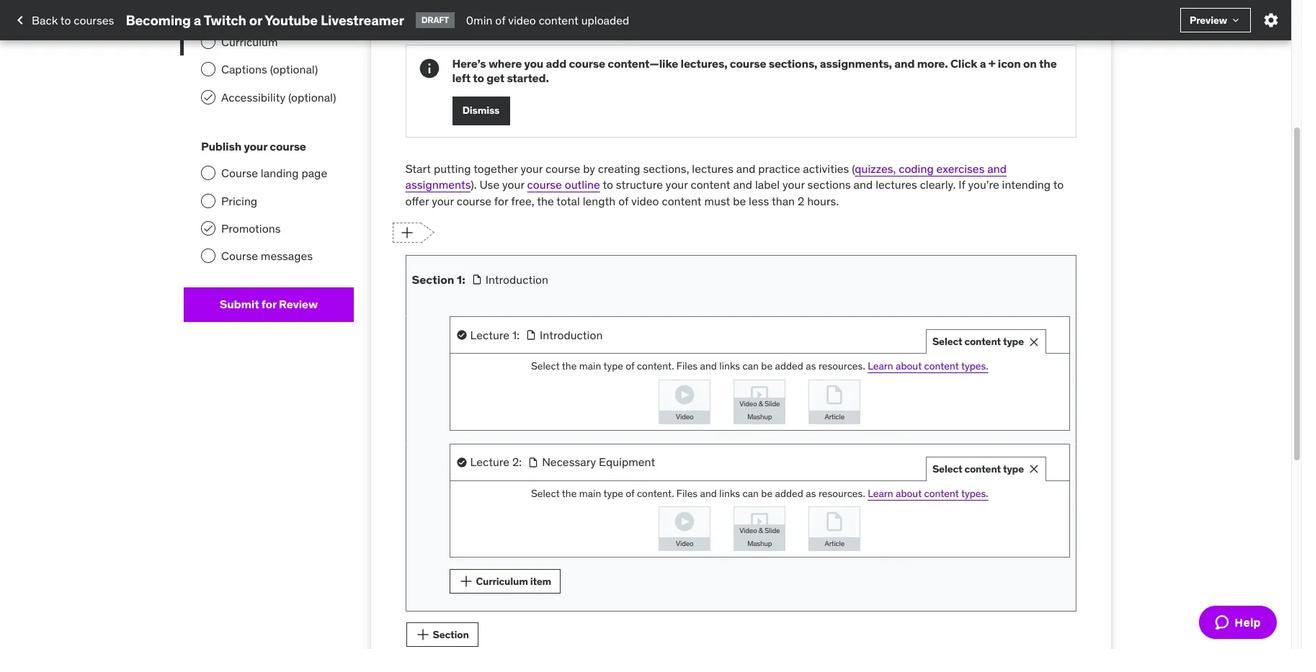 Task type: vqa. For each thing, say whether or not it's contained in the screenshot.
the for in "Submit for Review" button
yes



Task type: describe. For each thing, give the bounding box(es) containing it.
close image
[[1027, 335, 1041, 349]]

1 vertical spatial dismiss button
[[452, 96, 510, 125]]

landing
[[261, 166, 299, 180]]

0 vertical spatial lectures
[[692, 161, 734, 176]]

2
[[798, 193, 804, 208]]

necessary
[[542, 455, 596, 469]]

incomplete image for captions
[[201, 62, 215, 77]]

1 vertical spatial introduction
[[540, 328, 603, 342]]

or
[[249, 11, 262, 29]]

less
[[749, 193, 769, 208]]

film & edit
[[221, 7, 276, 21]]

submit for review
[[220, 297, 318, 311]]

0min
[[466, 13, 493, 27]]

video & slide mashup button for necessary equipment
[[734, 507, 785, 551]]

preview
[[1190, 13, 1227, 26]]

creating
[[598, 161, 640, 176]]

). use your course outline to structure your content and label your sections and lectures clearly.
[[471, 177, 956, 192]]

if you're intending to offer your course for free, the total length of video content must be less than 2 hours.
[[405, 177, 1064, 208]]

1: for section 1:
[[457, 272, 465, 287]]

xsmall image for necessary equipment
[[528, 456, 539, 468]]

publish your course
[[201, 139, 306, 154]]

film & edit link
[[184, 0, 353, 28]]

can for introduction
[[743, 360, 759, 372]]

here's where you add course content—like lectures, course sections, assignments, and more. click a + icon on the left to get started.
[[452, 56, 1057, 85]]

twitch
[[204, 11, 246, 29]]

accessibility (optional)
[[221, 90, 336, 104]]

incomplete image for course messages
[[201, 249, 215, 263]]

where
[[488, 56, 522, 71]]

label
[[755, 177, 780, 192]]

accessibility
[[221, 90, 285, 104]]

add
[[546, 56, 566, 71]]

completed element for film
[[201, 7, 215, 21]]

learn about content types. link for introduction
[[868, 360, 988, 372]]

and inside quizzes, coding exercises and assignments
[[987, 161, 1007, 176]]

0 vertical spatial new curriculum item image
[[403, 301, 424, 321]]

assignments
[[405, 177, 471, 192]]

to inside here's where you add course content—like lectures, course sections, assignments, and more. click a + icon on the left to get started.
[[473, 70, 484, 85]]

a inside here's where you add course content—like lectures, course sections, assignments, and more. click a + icon on the left to get started.
[[980, 56, 986, 71]]

to inside if you're intending to offer your course for free, the total length of video content must be less than 2 hours.
[[1053, 177, 1064, 192]]

livestreamer
[[321, 11, 404, 29]]

section 1:
[[412, 272, 465, 287]]

to up length
[[603, 177, 613, 192]]

added for necessary equipment
[[775, 487, 803, 500]]

the inside if you're intending to offer your course for free, the total length of video content must be less than 2 hours.
[[537, 193, 554, 208]]

(optional) for accessibility (optional)
[[288, 90, 336, 104]]

0 vertical spatial introduction
[[485, 272, 548, 287]]

together
[[474, 161, 518, 176]]

lecture for lecture 2:
[[470, 455, 510, 469]]

be for introduction
[[761, 360, 773, 372]]

1 vertical spatial lectures
[[876, 177, 917, 192]]

sections
[[807, 177, 851, 192]]

use
[[480, 177, 500, 192]]

medium image
[[12, 12, 29, 29]]

xsmall image inside preview dropdown button
[[1230, 14, 1242, 26]]

slide for necessary equipment
[[764, 526, 780, 535]]

video & slide mashup button for introduction
[[734, 380, 785, 423]]

incomplete image for pricing
[[201, 194, 215, 208]]

xsmall image for introduction
[[471, 274, 483, 285]]

edit
[[256, 7, 276, 21]]

curriculum item button
[[449, 569, 561, 594]]

film
[[221, 7, 243, 21]]

start putting together your course by creating sections, lectures and practice activities (
[[405, 161, 855, 176]]

curriculum for curriculum item
[[476, 575, 528, 588]]

select content type for introduction
[[932, 335, 1024, 348]]

pricing
[[221, 194, 257, 208]]

(
[[852, 161, 855, 176]]

publish
[[201, 139, 241, 154]]

0 vertical spatial a
[[194, 11, 201, 29]]

expand image for introduction
[[1028, 326, 1045, 344]]

free,
[[511, 193, 534, 208]]

section for section
[[433, 628, 469, 641]]

lecture for lecture 1:
[[470, 328, 510, 342]]

outline
[[565, 177, 600, 192]]

back
[[32, 13, 58, 27]]

course right add
[[569, 56, 605, 71]]

back to courses link
[[12, 8, 114, 32]]

content—like
[[608, 56, 678, 71]]

main for introduction
[[579, 360, 601, 372]]

lecture 2:
[[470, 455, 522, 469]]

more.
[[917, 56, 948, 71]]

0 horizontal spatial sections,
[[643, 161, 689, 176]]

preview button
[[1180, 8, 1251, 32]]

on
[[1023, 56, 1037, 71]]

article button for necessary equipment
[[809, 507, 860, 551]]

resources. for necessary equipment
[[818, 487, 865, 500]]

total
[[557, 193, 580, 208]]

activities
[[803, 161, 849, 176]]

content. for necessary equipment
[[637, 487, 674, 500]]

course settings image
[[1262, 12, 1280, 29]]

1: for lecture 1:
[[512, 328, 520, 342]]

course outline link
[[527, 177, 600, 192]]

promotions
[[221, 221, 281, 236]]

back to courses
[[32, 13, 114, 27]]

course right lectures,
[[730, 56, 766, 71]]

0min of video content uploaded
[[466, 13, 629, 27]]

slide for introduction
[[764, 399, 780, 408]]

about for necessary equipment
[[896, 487, 922, 500]]

(optional) for captions (optional)
[[270, 62, 318, 77]]

courses
[[74, 13, 114, 27]]

learn for introduction
[[868, 360, 893, 372]]

completed image
[[202, 8, 214, 20]]

incomplete image for curriculum
[[201, 35, 215, 49]]

lectures,
[[681, 56, 727, 71]]

quizzes,
[[855, 161, 896, 176]]

as for introduction
[[806, 360, 816, 372]]

hours.
[[807, 193, 839, 208]]

be inside if you're intending to offer your course for free, the total length of video content must be less than 2 hours.
[[733, 193, 746, 208]]

course landing page link
[[184, 159, 353, 187]]

you
[[524, 56, 543, 71]]

links for introduction
[[719, 360, 740, 372]]

select the main type of content. files and links can be added as resources. learn about content types. for introduction
[[531, 360, 988, 372]]

sections, inside here's where you add course content—like lectures, course sections, assignments, and more. click a + icon on the left to get started.
[[769, 56, 817, 71]]

files for introduction
[[677, 360, 698, 372]]

clearly.
[[920, 177, 956, 192]]

lecture 1:
[[470, 328, 520, 342]]

course messages
[[221, 249, 313, 263]]

completed image for promotions
[[202, 223, 214, 234]]

files for necessary equipment
[[677, 487, 698, 500]]

resources. for introduction
[[818, 360, 865, 372]]

started.
[[507, 70, 549, 85]]

curriculum item
[[476, 575, 551, 588]]

your inside if you're intending to offer your course for free, the total length of video content must be less than 2 hours.
[[432, 193, 454, 208]]

about for introduction
[[896, 360, 922, 372]]

links for necessary equipment
[[719, 487, 740, 500]]

icon
[[998, 56, 1021, 71]]

& for necessary equipment
[[759, 526, 763, 535]]

coding
[[899, 161, 934, 176]]

video & slide mashup for necessary equipment
[[739, 526, 780, 548]]

promotions link
[[184, 215, 353, 242]]

video & slide mashup for introduction
[[739, 399, 780, 421]]

putting
[[434, 161, 471, 176]]



Task type: locate. For each thing, give the bounding box(es) containing it.
completed element left promotions
[[201, 221, 215, 236]]

1 vertical spatial select content type
[[932, 462, 1024, 475]]

you're
[[968, 177, 999, 192]]

1 vertical spatial for
[[261, 297, 276, 311]]

2 completed element from the top
[[201, 90, 215, 104]]

2 select content type from the top
[[932, 462, 1024, 475]]

1 vertical spatial about
[[896, 487, 922, 500]]

3 completed element from the top
[[201, 221, 215, 236]]

article
[[825, 412, 845, 421], [825, 539, 845, 548]]

becoming a twitch or youtube livestreamer
[[126, 11, 404, 29]]

1 article button from the top
[[809, 380, 860, 423]]

0 vertical spatial mashup
[[747, 412, 772, 421]]

dismiss up the here's
[[462, 1, 499, 14]]

1 vertical spatial mashup
[[747, 539, 772, 548]]

2 vertical spatial new curriculum item image
[[456, 571, 476, 592]]

2 links from the top
[[719, 487, 740, 500]]

incomplete image
[[201, 62, 215, 77], [201, 166, 215, 180]]

2 video button from the top
[[660, 507, 710, 551]]

2 mashup from the top
[[747, 539, 772, 548]]

get
[[486, 70, 504, 85]]

1 vertical spatial slide
[[764, 526, 780, 535]]

incomplete image down twitch
[[201, 35, 215, 49]]

2 incomplete image from the top
[[201, 166, 215, 180]]

curriculum down or at the left top of the page
[[221, 35, 278, 49]]

1 vertical spatial types.
[[961, 487, 988, 500]]

select content type
[[932, 335, 1024, 348], [932, 462, 1024, 475]]

learn
[[868, 360, 893, 372], [868, 487, 893, 500]]

sections, left assignments,
[[769, 56, 817, 71]]

1 article from the top
[[825, 412, 845, 421]]

2 added from the top
[[775, 487, 803, 500]]

draft
[[421, 14, 449, 25]]

1 learn about content types. link from the top
[[868, 360, 988, 372]]

completed image inside accessibility (optional) link
[[202, 91, 214, 103]]

captions
[[221, 62, 267, 77]]

0 vertical spatial slide
[[764, 399, 780, 408]]

and inside here's where you add course content—like lectures, course sections, assignments, and more. click a + icon on the left to get started.
[[894, 56, 915, 71]]

dismiss
[[462, 1, 499, 14], [462, 104, 500, 117]]

1 mashup from the top
[[747, 412, 772, 421]]

video button for introduction
[[660, 380, 710, 423]]

course up course outline link
[[546, 161, 580, 176]]

1 vertical spatial can
[[743, 487, 759, 500]]

must
[[704, 193, 730, 208]]

select content type for necessary equipment
[[932, 462, 1024, 475]]

0 vertical spatial for
[[494, 193, 508, 208]]

here's
[[452, 56, 486, 71]]

0 vertical spatial course
[[221, 166, 258, 180]]

course down ).
[[457, 193, 491, 208]]

click
[[950, 56, 977, 71]]

1 horizontal spatial lectures
[[876, 177, 917, 192]]

1 vertical spatial course
[[221, 249, 258, 263]]

1 incomplete image from the top
[[201, 35, 215, 49]]

2 learn about content types. link from the top
[[868, 487, 988, 500]]

2 select the main type of content. files and links can be added as resources. learn about content types. from the top
[[531, 487, 988, 500]]

& inside 'link'
[[246, 7, 253, 21]]

1 vertical spatial video button
[[660, 507, 710, 551]]

quizzes, coding exercises and assignments
[[405, 161, 1007, 192]]

1 horizontal spatial sections,
[[769, 56, 817, 71]]

equipment
[[599, 455, 655, 469]]

xsmall image
[[1230, 14, 1242, 26], [471, 274, 483, 285], [456, 329, 467, 341], [456, 457, 467, 468]]

video inside if you're intending to offer your course for free, the total length of video content must be less than 2 hours.
[[631, 193, 659, 208]]

type
[[1003, 335, 1024, 348], [603, 360, 623, 372], [1003, 462, 1024, 475], [603, 487, 623, 500]]

1 vertical spatial be
[[761, 360, 773, 372]]

added for introduction
[[775, 360, 803, 372]]

lecture
[[470, 328, 510, 342], [470, 455, 510, 469]]

&
[[246, 7, 253, 21], [759, 399, 763, 408], [759, 526, 763, 535]]

2 course from the top
[[221, 249, 258, 263]]

0 vertical spatial dismiss
[[462, 1, 499, 14]]

to right back
[[60, 13, 71, 27]]

new curriculum item image
[[403, 301, 424, 321], [403, 428, 424, 449], [456, 571, 476, 592]]

xsmall image for introduction
[[525, 329, 537, 341]]

new curriculum item image inside curriculum item button
[[456, 571, 476, 592]]

video
[[739, 399, 757, 408], [676, 412, 694, 421], [739, 526, 757, 535], [676, 539, 694, 548]]

incomplete image for course
[[201, 166, 215, 180]]

new curriculum item image
[[397, 223, 417, 243], [412, 625, 433, 645]]

select the main type of content. files and links can be added as resources. learn about content types. for necessary equipment
[[531, 487, 988, 500]]

1 vertical spatial content.
[[637, 487, 674, 500]]

1 resources. from the top
[[818, 360, 865, 372]]

incomplete image inside 'captions (optional)' link
[[201, 62, 215, 77]]

1 video button from the top
[[660, 380, 710, 423]]

1 vertical spatial incomplete image
[[201, 194, 215, 208]]

1 vertical spatial incomplete image
[[201, 166, 215, 180]]

1 learn from the top
[[868, 360, 893, 372]]

0 vertical spatial as
[[806, 360, 816, 372]]

course down promotions
[[221, 249, 258, 263]]

0 horizontal spatial 1:
[[457, 272, 465, 287]]

select content type left close image
[[932, 462, 1024, 475]]

completed image left accessibility
[[202, 91, 214, 103]]

1 vertical spatial a
[[980, 56, 986, 71]]

video
[[508, 13, 536, 27], [631, 193, 659, 208]]

for inside if you're intending to offer your course for free, the total length of video content must be less than 2 hours.
[[494, 193, 508, 208]]

2 completed image from the top
[[202, 223, 214, 234]]

course up the free,
[[527, 177, 562, 192]]

1 slide from the top
[[764, 399, 780, 408]]

0 vertical spatial section
[[412, 272, 454, 287]]

1 completed image from the top
[[202, 91, 214, 103]]

video button for necessary equipment
[[660, 507, 710, 551]]

2 about from the top
[[896, 487, 922, 500]]

completed image inside promotions link
[[202, 223, 214, 234]]

section inside button
[[433, 628, 469, 641]]

incomplete image left course messages
[[201, 249, 215, 263]]

1 lecture from the top
[[470, 328, 510, 342]]

2 incomplete image from the top
[[201, 194, 215, 208]]

xsmall image left lecture 1:
[[456, 329, 467, 341]]

1 horizontal spatial 1:
[[512, 328, 520, 342]]

2 content. from the top
[[637, 487, 674, 500]]

(optional) down captions (optional)
[[288, 90, 336, 104]]

submit for review button
[[184, 287, 353, 322]]

mashup for introduction
[[747, 412, 772, 421]]

1 vertical spatial added
[[775, 487, 803, 500]]

article for necessary equipment
[[825, 539, 845, 548]]

0 vertical spatial select the main type of content. files and links can be added as resources. learn about content types.
[[531, 360, 988, 372]]

2 can from the top
[[743, 487, 759, 500]]

for inside button
[[261, 297, 276, 311]]

1 video & slide mashup button from the top
[[734, 380, 785, 423]]

0 horizontal spatial curriculum
[[221, 35, 278, 49]]

dismiss button down get
[[452, 96, 510, 125]]

course landing page
[[221, 166, 327, 180]]

1 vertical spatial as
[[806, 487, 816, 500]]

1 added from the top
[[775, 360, 803, 372]]

0 vertical spatial files
[[677, 360, 698, 372]]

0 vertical spatial xsmall image
[[525, 329, 537, 341]]

1 vertical spatial &
[[759, 399, 763, 408]]

1 vertical spatial video & slide mashup button
[[734, 507, 785, 551]]

course up pricing
[[221, 166, 258, 180]]

as
[[806, 360, 816, 372], [806, 487, 816, 500]]

1 files from the top
[[677, 360, 698, 372]]

2 slide from the top
[[764, 526, 780, 535]]

0 horizontal spatial a
[[194, 11, 201, 29]]

1 about from the top
[[896, 360, 922, 372]]

1 horizontal spatial curriculum
[[476, 575, 528, 588]]

0 vertical spatial completed element
[[201, 7, 215, 21]]

pricing link
[[184, 187, 353, 215]]

1 vertical spatial expand image
[[1028, 454, 1045, 471]]

incomplete image inside curriculum link
[[201, 35, 215, 49]]

section for section 1:
[[412, 272, 454, 287]]

2 article from the top
[[825, 539, 845, 548]]

2 article button from the top
[[809, 507, 860, 551]]

1 vertical spatial select the main type of content. files and links can be added as resources. learn about content types.
[[531, 487, 988, 500]]

1 vertical spatial completed image
[[202, 223, 214, 234]]

1 vertical spatial learn about content types. link
[[868, 487, 988, 500]]

expand image for necessary equipment
[[1028, 454, 1045, 471]]

1 vertical spatial learn
[[868, 487, 893, 500]]

2 learn from the top
[[868, 487, 893, 500]]

as for necessary equipment
[[806, 487, 816, 500]]

course inside if you're intending to offer your course for free, the total length of video content must be less than 2 hours.
[[457, 193, 491, 208]]

1 completed element from the top
[[201, 7, 215, 21]]

0 vertical spatial dismiss button
[[451, 0, 509, 22]]

main
[[579, 360, 601, 372], [579, 487, 601, 500]]

2 resources. from the top
[[818, 487, 865, 500]]

if
[[959, 177, 965, 192]]

).
[[471, 177, 477, 192]]

content inside if you're intending to offer your course for free, the total length of video content must be less than 2 hours.
[[662, 193, 702, 208]]

0 vertical spatial learn about content types. link
[[868, 360, 988, 372]]

than
[[772, 193, 795, 208]]

to left get
[[473, 70, 484, 85]]

section
[[412, 272, 454, 287], [433, 628, 469, 641]]

1 content. from the top
[[637, 360, 674, 372]]

accessibility (optional) link
[[184, 83, 353, 111]]

types.
[[961, 360, 988, 372], [961, 487, 988, 500]]

0 vertical spatial article button
[[809, 380, 860, 423]]

mashup
[[747, 412, 772, 421], [747, 539, 772, 548]]

3 incomplete image from the top
[[201, 249, 215, 263]]

2 as from the top
[[806, 487, 816, 500]]

0 vertical spatial learn
[[868, 360, 893, 372]]

submit
[[220, 297, 259, 311]]

0 vertical spatial curriculum
[[221, 35, 278, 49]]

curriculum inside curriculum link
[[221, 35, 278, 49]]

to inside 'link'
[[60, 13, 71, 27]]

for left review
[[261, 297, 276, 311]]

course up the landing on the top left
[[270, 139, 306, 154]]

1 vertical spatial 1:
[[512, 328, 520, 342]]

incomplete image down publish at the top left of page
[[201, 166, 215, 180]]

types. for introduction
[[961, 360, 988, 372]]

1 vertical spatial new curriculum item image
[[403, 428, 424, 449]]

1 vertical spatial new curriculum item image
[[412, 625, 433, 645]]

select
[[932, 335, 962, 348], [531, 360, 560, 372], [932, 462, 962, 475], [531, 487, 560, 500]]

0 horizontal spatial video
[[508, 13, 536, 27]]

assignments,
[[820, 56, 892, 71]]

video & slide mashup
[[739, 399, 780, 421], [739, 526, 780, 548]]

0 vertical spatial new curriculum item image
[[397, 223, 417, 243]]

2 video & slide mashup from the top
[[739, 526, 780, 548]]

can for necessary equipment
[[743, 487, 759, 500]]

select content type left close icon
[[932, 335, 1024, 348]]

be
[[733, 193, 746, 208], [761, 360, 773, 372], [761, 487, 773, 500]]

learn about content types. link
[[868, 360, 988, 372], [868, 487, 988, 500]]

0 vertical spatial about
[[896, 360, 922, 372]]

article button for introduction
[[809, 380, 860, 423]]

1 select content type from the top
[[932, 335, 1024, 348]]

1 vertical spatial completed element
[[201, 90, 215, 104]]

0 vertical spatial video button
[[660, 380, 710, 423]]

0 vertical spatial (optional)
[[270, 62, 318, 77]]

curriculum for curriculum
[[221, 35, 278, 49]]

left
[[452, 70, 470, 85]]

xsmall image right '2:'
[[528, 456, 539, 468]]

xsmall image left lecture 2:
[[456, 457, 467, 468]]

1 vertical spatial dismiss
[[462, 104, 500, 117]]

introduction
[[485, 272, 548, 287], [540, 328, 603, 342]]

incomplete image inside course messages link
[[201, 249, 215, 263]]

0 horizontal spatial for
[[261, 297, 276, 311]]

exercises
[[936, 161, 985, 176]]

completed image
[[202, 91, 214, 103], [202, 223, 214, 234]]

1 vertical spatial lecture
[[470, 455, 510, 469]]

be for necessary equipment
[[761, 487, 773, 500]]

completed element
[[201, 7, 215, 21], [201, 90, 215, 104], [201, 221, 215, 236]]

section button
[[406, 623, 478, 647]]

incomplete image inside course landing page link
[[201, 166, 215, 180]]

0 vertical spatial expand image
[[1028, 326, 1045, 344]]

1 incomplete image from the top
[[201, 62, 215, 77]]

0 vertical spatial completed image
[[202, 91, 214, 103]]

types. for necessary equipment
[[961, 487, 988, 500]]

close image
[[1027, 462, 1041, 476]]

0 vertical spatial sections,
[[769, 56, 817, 71]]

xsmall image right the section 1:
[[471, 274, 483, 285]]

start
[[405, 161, 431, 176]]

captions (optional)
[[221, 62, 318, 77]]

course for course landing page
[[221, 166, 258, 180]]

main for necessary equipment
[[579, 487, 601, 500]]

1 vertical spatial (optional)
[[288, 90, 336, 104]]

captions (optional) link
[[184, 56, 353, 83]]

page
[[301, 166, 327, 180]]

by
[[583, 161, 595, 176]]

1 vertical spatial curriculum
[[476, 575, 528, 588]]

incomplete image inside pricing link
[[201, 194, 215, 208]]

youtube
[[265, 11, 318, 29]]

1 expand image from the top
[[1028, 326, 1045, 344]]

xsmall image right preview
[[1230, 14, 1242, 26]]

0 vertical spatial be
[[733, 193, 746, 208]]

1 vertical spatial links
[[719, 487, 740, 500]]

mashup for necessary equipment
[[747, 539, 772, 548]]

0 vertical spatial can
[[743, 360, 759, 372]]

length
[[583, 193, 616, 208]]

(optional) inside 'captions (optional)' link
[[270, 62, 318, 77]]

0 vertical spatial added
[[775, 360, 803, 372]]

2 expand image from the top
[[1028, 454, 1045, 471]]

video right 0min
[[508, 13, 536, 27]]

dismiss button
[[451, 0, 509, 22], [452, 96, 510, 125]]

1 main from the top
[[579, 360, 601, 372]]

the inside here's where you add course content—like lectures, course sections, assignments, and more. click a + icon on the left to get started.
[[1039, 56, 1057, 71]]

(optional)
[[270, 62, 318, 77], [288, 90, 336, 104]]

incomplete image left pricing
[[201, 194, 215, 208]]

(optional) up accessibility (optional)
[[270, 62, 318, 77]]

completed element for accessibility
[[201, 90, 215, 104]]

0 vertical spatial select content type
[[932, 335, 1024, 348]]

1 vertical spatial sections,
[[643, 161, 689, 176]]

becoming
[[126, 11, 191, 29]]

item
[[530, 575, 551, 588]]

2 video & slide mashup button from the top
[[734, 507, 785, 551]]

0 vertical spatial video & slide mashup
[[739, 399, 780, 421]]

1 video & slide mashup from the top
[[739, 399, 780, 421]]

incomplete image left captions
[[201, 62, 215, 77]]

0 vertical spatial video & slide mashup button
[[734, 380, 785, 423]]

slide
[[764, 399, 780, 408], [764, 526, 780, 535]]

content. for introduction
[[637, 360, 674, 372]]

content.
[[637, 360, 674, 372], [637, 487, 674, 500]]

1 vertical spatial video & slide mashup
[[739, 526, 780, 548]]

1 horizontal spatial video
[[631, 193, 659, 208]]

to right intending
[[1053, 177, 1064, 192]]

content
[[539, 13, 578, 27], [691, 177, 730, 192], [662, 193, 702, 208], [964, 335, 1001, 348], [924, 360, 959, 372], [964, 462, 1001, 475], [924, 487, 959, 500]]

dismiss button right draft
[[451, 0, 509, 22]]

0 vertical spatial video
[[508, 13, 536, 27]]

completed image left promotions
[[202, 223, 214, 234]]

learn for necessary equipment
[[868, 487, 893, 500]]

curriculum link
[[184, 28, 353, 56]]

expand image
[[1028, 326, 1045, 344], [1028, 454, 1045, 471]]

0 vertical spatial incomplete image
[[201, 35, 215, 49]]

intending
[[1002, 177, 1051, 192]]

2 vertical spatial completed element
[[201, 221, 215, 236]]

xsmall image for lecture 2:
[[456, 457, 467, 468]]

offer
[[405, 193, 429, 208]]

new curriculum item image inside section button
[[412, 625, 433, 645]]

article for introduction
[[825, 412, 845, 421]]

messages
[[261, 249, 313, 263]]

0 vertical spatial main
[[579, 360, 601, 372]]

+
[[988, 56, 995, 71]]

sections,
[[769, 56, 817, 71], [643, 161, 689, 176]]

2 lecture from the top
[[470, 455, 510, 469]]

(optional) inside accessibility (optional) link
[[288, 90, 336, 104]]

1 vertical spatial files
[[677, 487, 698, 500]]

1 links from the top
[[719, 360, 740, 372]]

completed image for accessibility (optional)
[[202, 91, 214, 103]]

uploaded
[[581, 13, 629, 27]]

1 course from the top
[[221, 166, 258, 180]]

0 vertical spatial article
[[825, 412, 845, 421]]

2 vertical spatial incomplete image
[[201, 249, 215, 263]]

course for course messages
[[221, 249, 258, 263]]

1 vertical spatial article button
[[809, 507, 860, 551]]

necessary equipment
[[542, 455, 655, 469]]

2 types. from the top
[[961, 487, 988, 500]]

1 vertical spatial section
[[433, 628, 469, 641]]

2 vertical spatial &
[[759, 526, 763, 535]]

lectures up "). use your course outline to structure your content and label your sections and lectures clearly."
[[692, 161, 734, 176]]

xsmall image right lecture 1:
[[525, 329, 537, 341]]

curriculum left item on the bottom of the page
[[476, 575, 528, 588]]

1 vertical spatial article
[[825, 539, 845, 548]]

1 select the main type of content. files and links can be added as resources. learn about content types. from the top
[[531, 360, 988, 372]]

1 types. from the top
[[961, 360, 988, 372]]

completed element inside accessibility (optional) link
[[201, 90, 215, 104]]

2:
[[512, 455, 522, 469]]

0 vertical spatial links
[[719, 360, 740, 372]]

the
[[1039, 56, 1057, 71], [537, 193, 554, 208], [562, 360, 577, 372], [562, 487, 577, 500]]

for down the use
[[494, 193, 508, 208]]

completed element left film
[[201, 7, 215, 21]]

1 vertical spatial main
[[579, 487, 601, 500]]

quizzes, coding exercises and assignments link
[[405, 161, 1007, 192]]

curriculum inside curriculum item button
[[476, 575, 528, 588]]

sections, up structure
[[643, 161, 689, 176]]

& for introduction
[[759, 399, 763, 408]]

1 horizontal spatial for
[[494, 193, 508, 208]]

0 vertical spatial resources.
[[818, 360, 865, 372]]

2 main from the top
[[579, 487, 601, 500]]

completed element inside promotions link
[[201, 221, 215, 236]]

0 vertical spatial content.
[[637, 360, 674, 372]]

incomplete image
[[201, 35, 215, 49], [201, 194, 215, 208], [201, 249, 215, 263]]

1 as from the top
[[806, 360, 816, 372]]

learn about content types. link for necessary equipment
[[868, 487, 988, 500]]

video button
[[660, 380, 710, 423], [660, 507, 710, 551]]

dismiss down get
[[462, 104, 500, 117]]

of inside if you're intending to offer your course for free, the total length of video content must be less than 2 hours.
[[618, 193, 628, 208]]

lectures
[[692, 161, 734, 176], [876, 177, 917, 192]]

completed element left accessibility
[[201, 90, 215, 104]]

a left completed image
[[194, 11, 201, 29]]

lectures down coding
[[876, 177, 917, 192]]

completed element inside film & edit 'link'
[[201, 7, 215, 21]]

xsmall image for lecture 1:
[[456, 329, 467, 341]]

1 vertical spatial video
[[631, 193, 659, 208]]

xsmall image
[[525, 329, 537, 341], [528, 456, 539, 468]]

video down structure
[[631, 193, 659, 208]]

1:
[[457, 272, 465, 287], [512, 328, 520, 342]]

1 can from the top
[[743, 360, 759, 372]]

2 files from the top
[[677, 487, 698, 500]]

your
[[244, 139, 267, 154], [521, 161, 543, 176], [502, 177, 524, 192], [666, 177, 688, 192], [783, 177, 805, 192], [432, 193, 454, 208]]

structure
[[616, 177, 663, 192]]

0 vertical spatial lecture
[[470, 328, 510, 342]]

a left +
[[980, 56, 986, 71]]

1 vertical spatial xsmall image
[[528, 456, 539, 468]]



